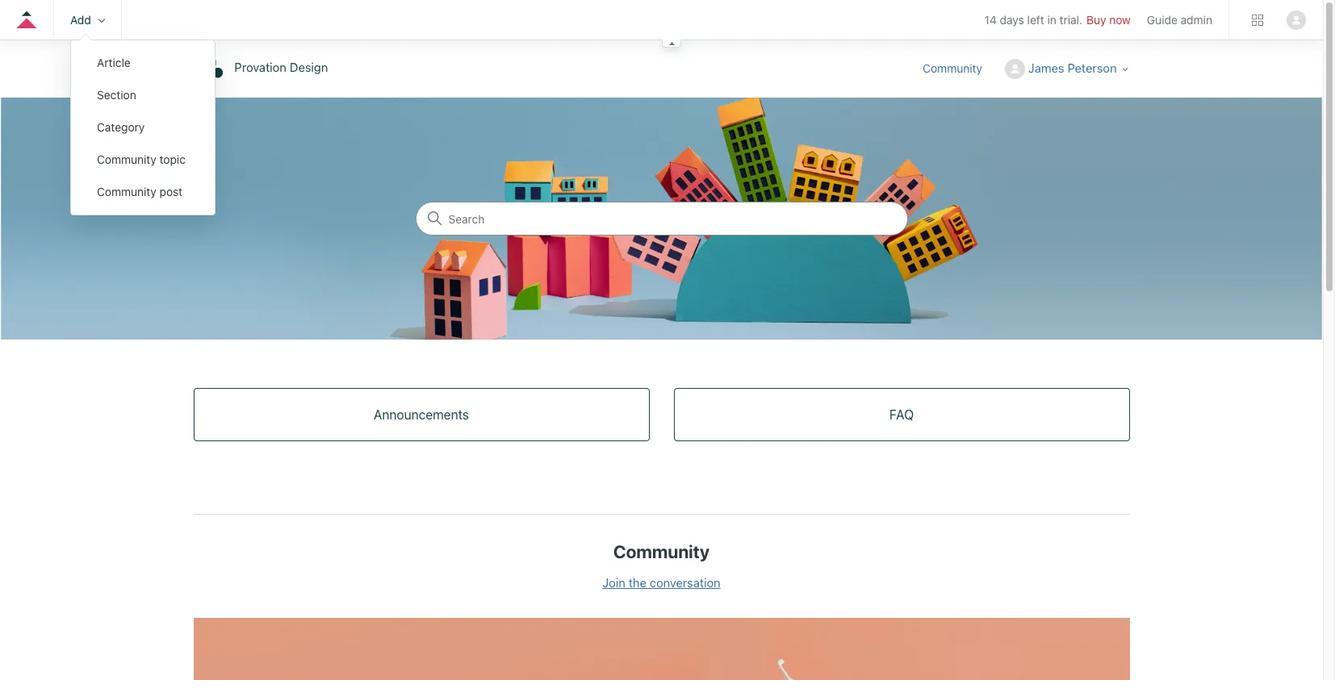 Task type: vqa. For each thing, say whether or not it's contained in the screenshot.
Community corresponding to Community topic
yes



Task type: describe. For each thing, give the bounding box(es) containing it.
peterson
[[1068, 60, 1117, 75]]

community main content
[[0, 98, 1323, 680]]

provation design link
[[193, 54, 336, 84]]

trial.
[[1059, 13, 1082, 27]]

community link
[[923, 60, 998, 76]]

james peterson button
[[1005, 59, 1130, 79]]

14 days left in trial. buy now
[[984, 13, 1131, 27]]

guide admin
[[1147, 13, 1212, 27]]

announcements link
[[194, 389, 649, 441]]

community topic
[[97, 153, 186, 166]]

post
[[159, 185, 183, 199]]

community topic link
[[71, 144, 215, 176]]

in
[[1047, 13, 1056, 27]]

community post
[[97, 185, 183, 199]]

left
[[1027, 13, 1044, 27]]

section
[[97, 88, 136, 102]]

section link
[[71, 79, 215, 111]]

guide
[[1147, 13, 1178, 27]]

Search search field
[[416, 203, 907, 235]]

faq link
[[674, 389, 1129, 441]]

guide navigation image
[[669, 42, 674, 45]]

guide admin link
[[1147, 13, 1212, 27]]

the
[[629, 576, 646, 590]]

now
[[1109, 13, 1131, 27]]

provation design help center home page image
[[193, 54, 223, 84]]

announcements
[[374, 408, 469, 422]]

buy now link
[[1086, 13, 1131, 27]]

topic
[[159, 153, 186, 166]]



Task type: locate. For each thing, give the bounding box(es) containing it.
community inside main content
[[613, 542, 710, 563]]

community post link
[[71, 176, 215, 208]]

provation design
[[234, 60, 328, 75]]

community
[[923, 61, 982, 75], [97, 153, 156, 166], [97, 185, 156, 199], [613, 542, 710, 563]]

faq
[[889, 408, 914, 422]]

days
[[1000, 13, 1024, 27]]

provation
[[234, 60, 286, 75]]

zendesk products image
[[1252, 14, 1263, 25]]

join the conversation
[[602, 576, 721, 590]]

design
[[290, 60, 328, 75]]

james peterson
[[1028, 60, 1117, 75]]

navigation containing add
[[0, 0, 1323, 216]]

navigation
[[0, 0, 1323, 216]]

user avatar image
[[1287, 10, 1306, 29]]

james
[[1028, 60, 1064, 75]]

buy
[[1086, 13, 1106, 27]]

community for community post
[[97, 185, 156, 199]]

conversation
[[650, 576, 721, 590]]

article link
[[71, 47, 215, 79]]

category link
[[71, 111, 215, 144]]

admin
[[1181, 13, 1212, 27]]

community for community link
[[923, 61, 982, 75]]

join
[[602, 576, 625, 590]]

article
[[97, 56, 131, 69]]

14
[[984, 13, 997, 27]]

join the conversation link
[[602, 576, 721, 590]]

category
[[97, 120, 145, 134]]

add
[[70, 13, 91, 27]]

None search field
[[415, 202, 908, 236]]

community for community topic
[[97, 153, 156, 166]]

add button
[[70, 13, 105, 27]]



